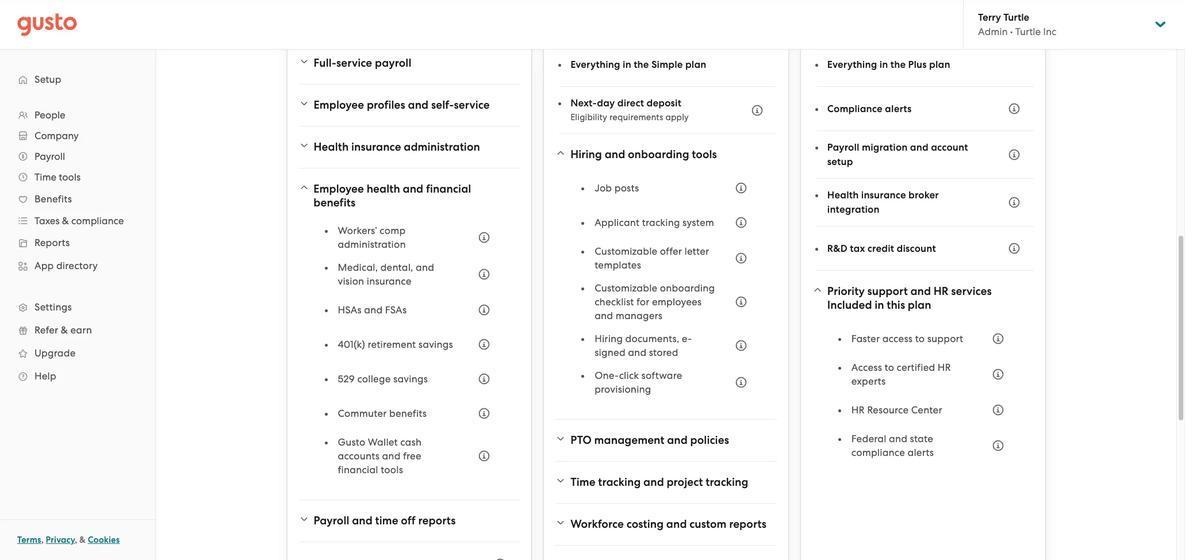 Task type: vqa. For each thing, say whether or not it's contained in the screenshot.
address within We'll use this address in case we need to send your company mail for tax purposes.
no



Task type: describe. For each thing, give the bounding box(es) containing it.
and left policies
[[667, 434, 688, 447]]

federal and state compliance alerts
[[852, 433, 934, 459]]

payroll for payroll migration and account setup
[[828, 142, 860, 154]]

employee health and financial benefits
[[314, 182, 471, 209]]

cookies
[[88, 535, 120, 545]]

self-
[[431, 98, 454, 112]]

project
[[667, 476, 703, 489]]

next-
[[571, 97, 597, 109]]

certified
[[897, 362, 936, 373]]

service inside dropdown button
[[337, 56, 372, 70]]

plan for everything in the simple plan
[[686, 58, 707, 70]]

gusto navigation element
[[0, 49, 155, 406]]

administration for insurance
[[404, 140, 480, 154]]

hr for and
[[934, 285, 949, 298]]

health insurance broker integration
[[828, 189, 939, 216]]

home image
[[17, 13, 77, 36]]

compliance inside federal and state compliance alerts
[[852, 447, 906, 459]]

tracking for time
[[599, 476, 641, 489]]

2 horizontal spatial tracking
[[706, 476, 749, 489]]

and inside federal and state compliance alerts
[[889, 433, 908, 445]]

plus
[[909, 58, 927, 70]]

and left project
[[644, 476, 664, 489]]

click
[[619, 370, 639, 381]]

federal
[[852, 433, 887, 445]]

r&d tax credit discount
[[828, 243, 937, 255]]

1 , from the left
[[41, 535, 44, 545]]

hiring and onboarding tools
[[571, 148, 717, 161]]

credit
[[868, 243, 895, 255]]

401(k)
[[338, 339, 365, 350]]

compliance alerts
[[828, 103, 912, 115]]

financial inside gusto wallet cash accounts and free financial tools
[[338, 464, 378, 476]]

gusto wallet cash accounts and free financial tools
[[338, 437, 422, 476]]

managers
[[616, 310, 663, 322]]

custom
[[690, 518, 727, 531]]

tracking for applicant
[[642, 217, 680, 228]]

0 vertical spatial alerts
[[886, 103, 912, 115]]

access to certified hr experts
[[852, 362, 952, 387]]

app directory
[[35, 260, 98, 272]]

requirements
[[610, 112, 664, 123]]

settings link
[[12, 297, 144, 318]]

benefits inside list
[[389, 408, 427, 419]]

to inside access to certified hr experts
[[885, 362, 895, 373]]

and inside gusto wallet cash accounts and free financial tools
[[382, 450, 401, 462]]

time for time tracking and project tracking
[[571, 476, 596, 489]]

taxes & compliance
[[35, 215, 124, 227]]

help link
[[12, 366, 144, 387]]

financial inside employee health and financial benefits
[[426, 182, 471, 196]]

migration
[[862, 142, 908, 154]]

tools inside dropdown button
[[59, 171, 81, 183]]

privacy link
[[46, 535, 75, 545]]

onboarding inside customizable onboarding checklist for employees and managers
[[660, 282, 715, 294]]

off
[[401, 514, 416, 528]]

taxes
[[35, 215, 60, 227]]

the for plus
[[891, 58, 906, 70]]

upgrade
[[35, 348, 76, 359]]

reports
[[35, 237, 70, 249]]

discount
[[897, 243, 937, 255]]

customizable for for
[[595, 282, 658, 294]]

hiring for hiring and onboarding tools
[[571, 148, 602, 161]]

time tools button
[[12, 167, 144, 188]]

costing
[[627, 518, 664, 531]]

0 vertical spatial turtle
[[1004, 12, 1030, 24]]

payroll for payroll
[[35, 151, 65, 162]]

faster access to support
[[852, 333, 964, 345]]

customizable for templates
[[595, 246, 658, 257]]

r&d
[[828, 243, 848, 255]]

hiring and onboarding tools button
[[556, 141, 777, 169]]

software
[[642, 370, 683, 381]]

setup
[[828, 156, 854, 168]]

offer
[[660, 246, 682, 257]]

commuter benefits
[[338, 408, 427, 419]]

health insurance administration button
[[299, 133, 520, 161]]

services
[[952, 285, 992, 298]]

savings for 529 college savings
[[393, 373, 428, 385]]

checklist
[[595, 296, 634, 308]]

and inside customizable onboarding checklist for employees and managers
[[595, 310, 613, 322]]

and left custom
[[667, 518, 687, 531]]

workforce
[[571, 518, 624, 531]]

cash
[[401, 437, 422, 448]]

terms link
[[17, 535, 41, 545]]

2 vertical spatial &
[[79, 535, 86, 545]]

templates
[[595, 259, 642, 271]]

in for plus
[[880, 58, 889, 70]]

•
[[1011, 26, 1014, 37]]

everything for everything in the simple plan
[[571, 58, 621, 70]]

payroll button
[[12, 146, 144, 167]]

dental,
[[381, 262, 413, 273]]

hiring for hiring documents, e- signed and stored
[[595, 333, 623, 345]]

and inside employee health and financial benefits
[[403, 182, 424, 196]]

pto management and policies
[[571, 434, 730, 447]]

account
[[932, 142, 969, 154]]

and inside hiring documents, e- signed and stored
[[628, 347, 647, 358]]

this
[[887, 299, 906, 312]]

hiring documents, e- signed and stored
[[595, 333, 692, 358]]

priority
[[828, 285, 865, 298]]

commuter
[[338, 408, 387, 419]]

provisioning
[[595, 384, 652, 395]]

and inside 'medical, dental, and vision insurance'
[[416, 262, 434, 273]]

resource
[[868, 404, 909, 416]]

earn
[[70, 324, 92, 336]]

vision
[[338, 276, 364, 287]]

app directory link
[[12, 255, 144, 276]]

plan inside priority support and hr services included in this plan
[[908, 299, 932, 312]]

administration for comp
[[338, 239, 406, 250]]

direct
[[618, 97, 645, 109]]

health for health insurance broker integration
[[828, 189, 859, 201]]

time for time tools
[[35, 171, 56, 183]]

state
[[910, 433, 934, 445]]

529 college savings
[[338, 373, 428, 385]]

company button
[[12, 125, 144, 146]]

day
[[597, 97, 615, 109]]

faster
[[852, 333, 880, 345]]

policies
[[691, 434, 730, 447]]

reports for payroll and time off reports
[[419, 514, 456, 528]]

employee health and financial benefits button
[[299, 175, 520, 217]]

benefits inside employee health and financial benefits
[[314, 196, 356, 209]]

access
[[852, 362, 883, 373]]

payroll
[[375, 56, 412, 70]]

and inside priority support and hr services included in this plan
[[911, 285, 932, 298]]



Task type: locate. For each thing, give the bounding box(es) containing it.
1 vertical spatial tools
[[59, 171, 81, 183]]

401(k) retirement savings
[[338, 339, 453, 350]]

reports for workforce costing and custom reports
[[730, 518, 767, 531]]

1 vertical spatial &
[[61, 324, 68, 336]]

1 vertical spatial support
[[928, 333, 964, 345]]

1 vertical spatial financial
[[338, 464, 378, 476]]

0 horizontal spatial health
[[314, 140, 349, 154]]

savings right "retirement"
[[419, 339, 453, 350]]

1 vertical spatial employee
[[314, 182, 364, 196]]

employee inside employee health and financial benefits
[[314, 182, 364, 196]]

insurance for broker
[[862, 189, 907, 201]]

and down discount
[[911, 285, 932, 298]]

& left earn
[[61, 324, 68, 336]]

everything in the plus plan
[[828, 58, 951, 70]]

1 horizontal spatial tools
[[381, 464, 403, 476]]

workers' comp administration
[[338, 225, 406, 250]]

reports
[[419, 514, 456, 528], [730, 518, 767, 531]]

everything
[[571, 58, 621, 70], [828, 58, 878, 70]]

1 horizontal spatial everything
[[828, 58, 878, 70]]

turtle up •
[[1004, 12, 1030, 24]]

e-
[[682, 333, 692, 345]]

and up the job posts
[[605, 148, 626, 161]]

0 vertical spatial hiring
[[571, 148, 602, 161]]

everything up compliance
[[828, 58, 878, 70]]

& right the taxes
[[62, 215, 69, 227]]

, left cookies button in the left of the page
[[75, 535, 77, 545]]

reports right off
[[419, 514, 456, 528]]

hiring inside dropdown button
[[571, 148, 602, 161]]

1 horizontal spatial the
[[891, 58, 906, 70]]

company
[[35, 130, 79, 142]]

1 horizontal spatial support
[[928, 333, 964, 345]]

0 vertical spatial employee
[[314, 98, 364, 112]]

& for earn
[[61, 324, 68, 336]]

0 vertical spatial time
[[35, 171, 56, 183]]

included
[[828, 299, 873, 312]]

payroll inside dropdown button
[[314, 514, 350, 528]]

alerts
[[886, 103, 912, 115], [908, 447, 934, 459]]

in up direct in the top right of the page
[[623, 58, 632, 70]]

1 vertical spatial benefits
[[389, 408, 427, 419]]

0 vertical spatial service
[[337, 56, 372, 70]]

support inside priority support and hr services included in this plan
[[868, 285, 908, 298]]

2 customizable from the top
[[595, 282, 658, 294]]

0 vertical spatial health
[[314, 140, 349, 154]]

employee left health
[[314, 182, 364, 196]]

customizable onboarding checklist for employees and managers
[[595, 282, 715, 322]]

support up certified
[[928, 333, 964, 345]]

0 vertical spatial insurance
[[352, 140, 401, 154]]

1 horizontal spatial to
[[916, 333, 925, 345]]

& for compliance
[[62, 215, 69, 227]]

workforce costing and custom reports
[[571, 518, 767, 531]]

privacy
[[46, 535, 75, 545]]

&
[[62, 215, 69, 227], [61, 324, 68, 336], [79, 535, 86, 545]]

0 vertical spatial benefits
[[314, 196, 356, 209]]

comp
[[380, 225, 406, 236]]

turtle right •
[[1016, 26, 1041, 37]]

savings right college
[[393, 373, 428, 385]]

employee profiles and self-service button
[[299, 91, 520, 119]]

support up this
[[868, 285, 908, 298]]

job posts
[[595, 182, 639, 194]]

people
[[35, 109, 65, 121]]

2 vertical spatial insurance
[[367, 276, 412, 287]]

1 vertical spatial time
[[571, 476, 596, 489]]

setup link
[[12, 69, 144, 90]]

time tracking and project tracking
[[571, 476, 749, 489]]

0 vertical spatial customizable
[[595, 246, 658, 257]]

0 horizontal spatial financial
[[338, 464, 378, 476]]

onboarding down apply
[[628, 148, 690, 161]]

0 horizontal spatial support
[[868, 285, 908, 298]]

0 horizontal spatial everything
[[571, 58, 621, 70]]

1 horizontal spatial benefits
[[389, 408, 427, 419]]

1 horizontal spatial service
[[454, 98, 490, 112]]

and left 'fsas' at the bottom
[[364, 304, 383, 316]]

2 , from the left
[[75, 535, 77, 545]]

1 vertical spatial savings
[[393, 373, 428, 385]]

0 vertical spatial support
[[868, 285, 908, 298]]

list containing workers' comp administration
[[325, 224, 497, 486]]

everything for everything in the plus plan
[[828, 58, 878, 70]]

financial down health insurance administration dropdown button
[[426, 182, 471, 196]]

taxes & compliance button
[[12, 211, 144, 231]]

service inside dropdown button
[[454, 98, 490, 112]]

payroll left the time
[[314, 514, 350, 528]]

2 everything from the left
[[828, 58, 878, 70]]

reports right custom
[[730, 518, 767, 531]]

the left the simple
[[634, 58, 649, 70]]

service
[[337, 56, 372, 70], [454, 98, 490, 112]]

1 horizontal spatial payroll
[[314, 514, 350, 528]]

0 horizontal spatial service
[[337, 56, 372, 70]]

hr for certified
[[938, 362, 952, 373]]

eligibility
[[571, 112, 608, 123]]

payroll migration and account setup
[[828, 142, 969, 168]]

employees
[[652, 296, 702, 308]]

hr inside priority support and hr services included in this plan
[[934, 285, 949, 298]]

plan for everything in the plus plan
[[930, 58, 951, 70]]

customizable offer letter templates
[[595, 246, 710, 271]]

compliance down federal
[[852, 447, 906, 459]]

1 customizable from the top
[[595, 246, 658, 257]]

posts
[[615, 182, 639, 194]]

2 horizontal spatial tools
[[692, 148, 717, 161]]

system
[[683, 217, 715, 228]]

1 horizontal spatial time
[[571, 476, 596, 489]]

time tracking and project tracking button
[[556, 469, 777, 497]]

insurance inside 'medical, dental, and vision insurance'
[[367, 276, 412, 287]]

1 everything from the left
[[571, 58, 621, 70]]

to
[[916, 333, 925, 345], [885, 362, 895, 373]]

hr resource center
[[852, 404, 943, 416]]

health
[[314, 140, 349, 154], [828, 189, 859, 201]]

0 vertical spatial tools
[[692, 148, 717, 161]]

2 the from the left
[[891, 58, 906, 70]]

health for health insurance administration
[[314, 140, 349, 154]]

employee down "full-" at the top of page
[[314, 98, 364, 112]]

& inside dropdown button
[[62, 215, 69, 227]]

employee inside dropdown button
[[314, 98, 364, 112]]

insurance up integration
[[862, 189, 907, 201]]

payroll and time off reports button
[[299, 507, 520, 535]]

hiring inside hiring documents, e- signed and stored
[[595, 333, 623, 345]]

list containing faster access to support
[[839, 326, 1011, 469]]

0 vertical spatial administration
[[404, 140, 480, 154]]

and left account in the top of the page
[[911, 142, 929, 154]]

priority support and hr services included in this plan
[[828, 285, 992, 312]]

529
[[338, 373, 355, 385]]

savings for 401(k) retirement savings
[[419, 339, 453, 350]]

alerts inside federal and state compliance alerts
[[908, 447, 934, 459]]

payroll down company
[[35, 151, 65, 162]]

1 vertical spatial hiring
[[595, 333, 623, 345]]

0 vertical spatial &
[[62, 215, 69, 227]]

payroll inside 'dropdown button'
[[35, 151, 65, 162]]

tools inside dropdown button
[[692, 148, 717, 161]]

plan right the simple
[[686, 58, 707, 70]]

and right health
[[403, 182, 424, 196]]

hr right certified
[[938, 362, 952, 373]]

1 vertical spatial administration
[[338, 239, 406, 250]]

tracking right project
[[706, 476, 749, 489]]

workforce costing and custom reports button
[[556, 511, 777, 539]]

list containing people
[[0, 105, 155, 388]]

0 horizontal spatial time
[[35, 171, 56, 183]]

time down the pto
[[571, 476, 596, 489]]

refer & earn link
[[12, 320, 144, 341]]

and down checklist
[[595, 310, 613, 322]]

stored
[[649, 347, 679, 358]]

0 horizontal spatial the
[[634, 58, 649, 70]]

and left self- at left
[[408, 98, 429, 112]]

0 vertical spatial hr
[[934, 285, 949, 298]]

plan right this
[[908, 299, 932, 312]]

0 horizontal spatial benefits
[[314, 196, 356, 209]]

0 horizontal spatial tools
[[59, 171, 81, 183]]

simple
[[652, 58, 683, 70]]

medical, dental, and vision insurance
[[338, 262, 434, 287]]

tracking up offer
[[642, 217, 680, 228]]

0 horizontal spatial payroll
[[35, 151, 65, 162]]

insurance down dental,
[[367, 276, 412, 287]]

& left cookies button in the left of the page
[[79, 535, 86, 545]]

employee for employee health and financial benefits
[[314, 182, 364, 196]]

1 vertical spatial hr
[[938, 362, 952, 373]]

insurance up health
[[352, 140, 401, 154]]

and down 'wallet'
[[382, 450, 401, 462]]

financial down the accounts
[[338, 464, 378, 476]]

and left state
[[889, 433, 908, 445]]

customizable
[[595, 246, 658, 257], [595, 282, 658, 294]]

0 horizontal spatial to
[[885, 362, 895, 373]]

0 horizontal spatial compliance
[[71, 215, 124, 227]]

hsas
[[338, 304, 362, 316]]

hr inside access to certified hr experts
[[938, 362, 952, 373]]

plan right 'plus' at right top
[[930, 58, 951, 70]]

payroll up setup
[[828, 142, 860, 154]]

1 vertical spatial service
[[454, 98, 490, 112]]

the left 'plus' at right top
[[891, 58, 906, 70]]

support
[[868, 285, 908, 298], [928, 333, 964, 345]]

in inside priority support and hr services included in this plan
[[875, 299, 885, 312]]

payroll for payroll and time off reports
[[314, 514, 350, 528]]

0 horizontal spatial ,
[[41, 535, 44, 545]]

savings
[[419, 339, 453, 350], [393, 373, 428, 385]]

0 horizontal spatial tracking
[[599, 476, 641, 489]]

in left 'plus' at right top
[[880, 58, 889, 70]]

customizable inside customizable onboarding checklist for employees and managers
[[595, 282, 658, 294]]

tools inside gusto wallet cash accounts and free financial tools
[[381, 464, 403, 476]]

0 vertical spatial savings
[[419, 339, 453, 350]]

insurance for administration
[[352, 140, 401, 154]]

customizable up checklist
[[595, 282, 658, 294]]

compliance inside dropdown button
[[71, 215, 124, 227]]

payroll inside payroll migration and account setup
[[828, 142, 860, 154]]

cookies button
[[88, 533, 120, 547]]

free
[[403, 450, 422, 462]]

administration inside list
[[338, 239, 406, 250]]

medical,
[[338, 262, 378, 273]]

app
[[35, 260, 54, 272]]

health inside the health insurance broker integration
[[828, 189, 859, 201]]

list containing job posts
[[582, 175, 754, 406]]

health inside health insurance administration dropdown button
[[314, 140, 349, 154]]

1 horizontal spatial reports
[[730, 518, 767, 531]]

to right access at the bottom right
[[916, 333, 925, 345]]

1 vertical spatial insurance
[[862, 189, 907, 201]]

and right dental,
[[416, 262, 434, 273]]

documents,
[[626, 333, 680, 345]]

0 vertical spatial compliance
[[71, 215, 124, 227]]

insurance
[[352, 140, 401, 154], [862, 189, 907, 201], [367, 276, 412, 287]]

, left privacy link
[[41, 535, 44, 545]]

benefits up 'workers''
[[314, 196, 356, 209]]

refer
[[35, 324, 58, 336]]

applicant tracking system
[[595, 217, 715, 228]]

benefits up cash
[[389, 408, 427, 419]]

0 horizontal spatial reports
[[419, 514, 456, 528]]

onboarding inside dropdown button
[[628, 148, 690, 161]]

hiring down eligibility
[[571, 148, 602, 161]]

hr left services
[[934, 285, 949, 298]]

1 vertical spatial health
[[828, 189, 859, 201]]

1 horizontal spatial ,
[[75, 535, 77, 545]]

1 horizontal spatial financial
[[426, 182, 471, 196]]

tracking down management
[[599, 476, 641, 489]]

terry turtle admin • turtle inc
[[979, 12, 1057, 37]]

customizable up templates
[[595, 246, 658, 257]]

1 vertical spatial compliance
[[852, 447, 906, 459]]

time inside list
[[35, 171, 56, 183]]

tax
[[850, 243, 866, 255]]

time up 'benefits'
[[35, 171, 56, 183]]

terry
[[979, 12, 1002, 24]]

to right access at the right bottom
[[885, 362, 895, 373]]

profiles
[[367, 98, 406, 112]]

and
[[408, 98, 429, 112], [911, 142, 929, 154], [605, 148, 626, 161], [403, 182, 424, 196], [416, 262, 434, 273], [911, 285, 932, 298], [364, 304, 383, 316], [595, 310, 613, 322], [628, 347, 647, 358], [889, 433, 908, 445], [667, 434, 688, 447], [382, 450, 401, 462], [644, 476, 664, 489], [352, 514, 373, 528], [667, 518, 687, 531]]

onboarding up the employees
[[660, 282, 715, 294]]

directory
[[56, 260, 98, 272]]

and inside payroll migration and account setup
[[911, 142, 929, 154]]

the for simple
[[634, 58, 649, 70]]

,
[[41, 535, 44, 545], [75, 535, 77, 545]]

full-service payroll
[[314, 56, 412, 70]]

benefits
[[314, 196, 356, 209], [389, 408, 427, 419]]

compliance down benefits link
[[71, 215, 124, 227]]

college
[[358, 373, 391, 385]]

center
[[912, 404, 943, 416]]

everything up day
[[571, 58, 621, 70]]

1 employee from the top
[[314, 98, 364, 112]]

1 the from the left
[[634, 58, 649, 70]]

alerts up migration at the right of the page
[[886, 103, 912, 115]]

2 employee from the top
[[314, 182, 364, 196]]

1 horizontal spatial tracking
[[642, 217, 680, 228]]

administration down self- at left
[[404, 140, 480, 154]]

inc
[[1044, 26, 1057, 37]]

2 vertical spatial hr
[[852, 404, 865, 416]]

insurance inside dropdown button
[[352, 140, 401, 154]]

benefits
[[35, 193, 72, 205]]

1 vertical spatial alerts
[[908, 447, 934, 459]]

tracking inside list
[[642, 217, 680, 228]]

pto
[[571, 434, 592, 447]]

hiring up "signed"
[[595, 333, 623, 345]]

alerts down state
[[908, 447, 934, 459]]

list
[[0, 105, 155, 388], [582, 175, 754, 406], [325, 224, 497, 486], [839, 326, 1011, 469]]

in for simple
[[623, 58, 632, 70]]

support inside list
[[928, 333, 964, 345]]

in left this
[[875, 299, 885, 312]]

hsas and fsas
[[338, 304, 407, 316]]

1 vertical spatial to
[[885, 362, 895, 373]]

hr left resource
[[852, 404, 865, 416]]

administration inside dropdown button
[[404, 140, 480, 154]]

1 horizontal spatial compliance
[[852, 447, 906, 459]]

customizable inside the "customizable offer letter templates"
[[595, 246, 658, 257]]

1 vertical spatial customizable
[[595, 282, 658, 294]]

0 vertical spatial onboarding
[[628, 148, 690, 161]]

insurance inside the health insurance broker integration
[[862, 189, 907, 201]]

financial
[[426, 182, 471, 196], [338, 464, 378, 476]]

2 horizontal spatial payroll
[[828, 142, 860, 154]]

and left the time
[[352, 514, 373, 528]]

and down documents,
[[628, 347, 647, 358]]

administration down 'workers''
[[338, 239, 406, 250]]

2 vertical spatial tools
[[381, 464, 403, 476]]

refer & earn
[[35, 324, 92, 336]]

employee for employee profiles and self-service
[[314, 98, 364, 112]]

1 horizontal spatial health
[[828, 189, 859, 201]]

time
[[375, 514, 399, 528]]

0 vertical spatial financial
[[426, 182, 471, 196]]

hiring
[[571, 148, 602, 161], [595, 333, 623, 345]]

1 vertical spatial onboarding
[[660, 282, 715, 294]]

0 vertical spatial to
[[916, 333, 925, 345]]

time tools
[[35, 171, 81, 183]]

1 vertical spatial turtle
[[1016, 26, 1041, 37]]



